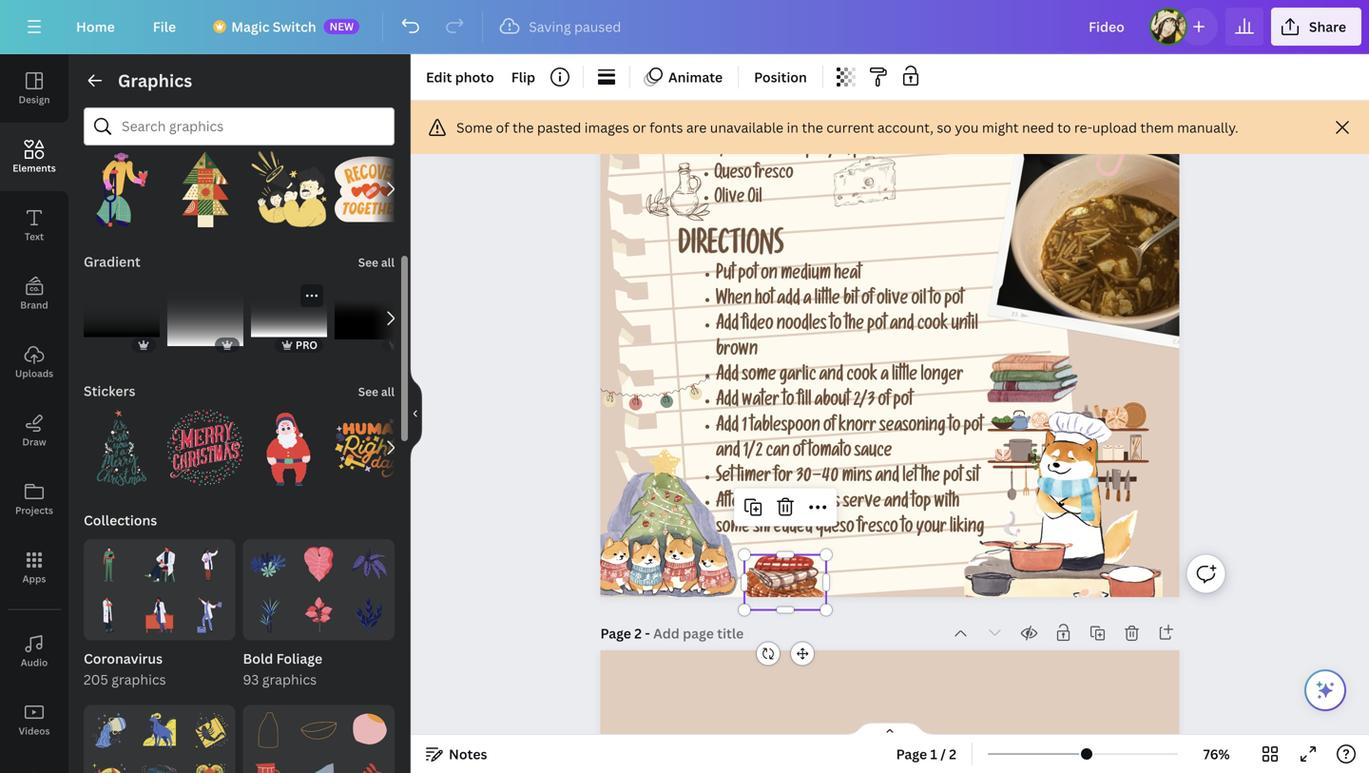 Task type: vqa. For each thing, say whether or not it's contained in the screenshot.
"Education Creator"
no



Task type: describe. For each thing, give the bounding box(es) containing it.
fresco inside the 2/3 of water to pot you pick queso fresco olive oil
[[755, 166, 794, 185]]

0 vertical spatial you
[[955, 118, 979, 136]]

gradient that fades to transparency white image
[[167, 281, 243, 357]]

flip
[[511, 68, 535, 86]]

new
[[330, 19, 354, 33]]

see all for gradient
[[358, 254, 395, 270]]

pro group
[[251, 281, 327, 357]]

projects
[[15, 504, 53, 517]]

of up seasoning
[[878, 393, 890, 412]]

garlic
[[780, 368, 816, 386]]

olive
[[714, 190, 745, 208]]

star sign aries image
[[192, 763, 228, 773]]

30-
[[796, 469, 822, 488]]

uploads
[[15, 367, 53, 380]]

notes
[[449, 745, 487, 763]]

or
[[633, 118, 646, 136]]

pro
[[296, 338, 318, 352]]

see for gradient
[[358, 254, 379, 270]]

show pages image
[[844, 722, 936, 737]]

sauce
[[855, 444, 892, 463]]

pot up seasoning
[[893, 393, 913, 412]]

graphics inside coronavirus 205 graphics
[[111, 670, 166, 688]]

graphics
[[118, 69, 192, 92]]

saving
[[529, 18, 571, 36]]

bit
[[843, 292, 859, 310]]

1 inside put pot on medium heat when hot add a little bit of olive oil to pot add fideo noodles to the pot and cook until brown add some garlic and cook a little longer add water to fill about 2/3 of pot add 1 tablespoon of knorr seasoning to pot and 1/2 can of tomato sauce set timer for 30-40 mins and let the pot sit after the timer ends serve and top with some shredded queso fresco to your liking
[[742, 418, 747, 437]]

magic
[[231, 18, 270, 36]]

stickers
[[84, 382, 135, 400]]

put pot on medium heat when hot add a little bit of olive oil to pot add fideo noodles to the pot and cook until brown add some garlic and cook a little longer add water to fill about 2/3 of pot add 1 tablespoon of knorr seasoning to pot and 1/2 can of tomato sauce set timer for 30-40 mins and let the pot sit after the timer ends serve and top with some shredded queso fresco to your liking
[[716, 266, 985, 539]]

2/3 inside put pot on medium heat when hot add a little bit of olive oil to pot add fideo noodles to the pot and cook until brown add some garlic and cook a little longer add water to fill about 2/3 of pot add 1 tablespoon of knorr seasoning to pot and 1/2 can of tomato sauce set timer for 30-40 mins and let the pot sit after the timer ends serve and top with some shredded queso fresco to your liking
[[853, 393, 875, 412]]

orange vase line image
[[251, 713, 286, 748]]

liking
[[950, 520, 985, 539]]

when
[[716, 292, 752, 310]]

tablespoon
[[750, 418, 820, 437]]

share
[[1309, 18, 1347, 36]]

audio button
[[0, 617, 68, 686]]

tomato
[[808, 444, 852, 463]]

side panel tab list
[[0, 54, 68, 773]]

brand button
[[0, 260, 68, 328]]

file
[[153, 18, 176, 36]]

uploads button
[[0, 328, 68, 397]]

see all button for gradient
[[356, 243, 397, 281]]

page 1 / 2 button
[[889, 739, 964, 769]]

grey shape illustration image
[[301, 763, 336, 773]]

to left the re-
[[1058, 118, 1071, 136]]

1 add from the top
[[716, 317, 739, 336]]

star sign taurus image
[[91, 763, 127, 773]]

see all button for stickers
[[356, 372, 397, 410]]

about
[[815, 393, 850, 412]]

foliage
[[276, 649, 323, 667]]

switch
[[273, 18, 316, 36]]

Page title text field
[[653, 624, 746, 643]]

add
[[777, 292, 800, 310]]

of right can
[[793, 444, 805, 463]]

edit photo button
[[418, 62, 502, 92]]

bold foliage button
[[243, 648, 395, 669]]

1 horizontal spatial a
[[881, 368, 889, 386]]

orange bowl illustration image
[[301, 713, 336, 748]]

videos
[[19, 725, 50, 738]]

design button
[[0, 54, 68, 123]]

page 2 -
[[601, 625, 653, 643]]

1 horizontal spatial stylized organic doctor image
[[142, 547, 177, 582]]

coronavirus button
[[84, 648, 235, 669]]

and left let
[[875, 469, 900, 488]]

are
[[686, 118, 707, 136]]

canva assistant image
[[1314, 679, 1337, 702]]

longer
[[921, 368, 964, 386]]

pink and orange circle illustration image
[[352, 713, 387, 748]]

audio
[[21, 656, 48, 669]]

of right the some
[[496, 118, 509, 136]]

animate button
[[638, 62, 730, 92]]

apps
[[22, 573, 46, 585]]

205
[[84, 670, 108, 688]]

recover together typography image
[[335, 151, 411, 227]]

magic switch
[[231, 18, 316, 36]]

the left the pasted
[[513, 118, 534, 136]]

pot down olive
[[867, 317, 887, 336]]

red and cream pitcher illustration image
[[251, 763, 286, 773]]

93
[[243, 670, 259, 688]]

gradient button
[[82, 243, 142, 281]]

2/3 of water to pot you pick queso fresco olive oil
[[714, 143, 878, 208]]

olive oil hand drawn image
[[646, 163, 710, 221]]

noodles
[[777, 317, 827, 336]]

see all for stickers
[[358, 384, 395, 399]]

pasted
[[537, 118, 581, 136]]

let
[[903, 469, 918, 488]]

-
[[645, 625, 650, 643]]

and left 1/2
[[716, 444, 740, 463]]

mins
[[842, 469, 872, 488]]

to right oil
[[930, 292, 941, 310]]

1 vertical spatial some
[[716, 520, 750, 539]]

graphics inside bold foliage 93 graphics
[[262, 670, 317, 688]]

might
[[982, 118, 1019, 136]]

re-
[[1075, 118, 1093, 136]]

until
[[951, 317, 978, 336]]

text
[[25, 230, 44, 243]]

gold foil geometric christmas tree image
[[167, 151, 243, 227]]

edit
[[426, 68, 452, 86]]

0 horizontal spatial cook
[[847, 368, 878, 386]]

2 inside 'button'
[[949, 745, 957, 763]]

2/3 inside the 2/3 of water to pot you pick queso fresco olive oil
[[714, 143, 735, 161]]

file button
[[138, 8, 191, 46]]

1 horizontal spatial timer
[[772, 494, 806, 513]]

bold foliage 93 graphics
[[243, 649, 323, 688]]

edit photo
[[426, 68, 494, 86]]

saving paused
[[529, 18, 621, 36]]

draw
[[22, 436, 46, 448]]

0 horizontal spatial little
[[815, 292, 840, 310]]

directions
[[678, 234, 784, 264]]

your
[[916, 520, 947, 539]]

4 add from the top
[[716, 418, 739, 437]]

elements
[[13, 162, 56, 175]]

star sign aquarius image
[[91, 713, 127, 748]]

page 1 / 2
[[896, 745, 957, 763]]

photo
[[455, 68, 494, 86]]

collections
[[84, 511, 157, 529]]

fill
[[798, 393, 812, 412]]

pick
[[853, 143, 878, 161]]

the right let
[[921, 469, 940, 488]]

sit
[[966, 469, 980, 488]]



Task type: locate. For each thing, give the bounding box(es) containing it.
heat
[[834, 266, 862, 285]]

cook
[[917, 317, 948, 336], [847, 368, 878, 386]]

home link
[[61, 8, 130, 46]]

0 vertical spatial stylized organic doctor image
[[142, 547, 177, 582]]

coronavirus 205 graphics
[[84, 649, 166, 688]]

and down olive
[[890, 317, 914, 336]]

star sign virgo image
[[142, 763, 177, 773]]

1 see all button from the top
[[356, 243, 397, 281]]

position button
[[747, 62, 815, 92]]

manually.
[[1178, 118, 1239, 136]]

videos button
[[0, 686, 68, 754]]

of
[[496, 118, 509, 136], [738, 143, 750, 161], [862, 292, 874, 310], [878, 393, 890, 412], [823, 418, 836, 437], [793, 444, 805, 463]]

star sign scorpio image
[[192, 713, 228, 748]]

2 see all button from the top
[[356, 372, 397, 410]]

0 horizontal spatial page
[[601, 625, 631, 643]]

page left -
[[601, 625, 631, 643]]

0 vertical spatial 1
[[742, 418, 747, 437]]

2 all from the top
[[381, 384, 395, 399]]

0 vertical spatial 2/3
[[714, 143, 735, 161]]

little left bit
[[815, 292, 840, 310]]

cook down oil
[[917, 317, 948, 336]]

1 all from the top
[[381, 254, 395, 270]]

0 vertical spatial see
[[358, 254, 379, 270]]

1 up 1/2
[[742, 418, 747, 437]]

the right in
[[802, 118, 823, 136]]

2 graphics from the left
[[262, 670, 317, 688]]

1 vertical spatial 2
[[949, 745, 957, 763]]

stickers button
[[82, 372, 137, 410]]

1 vertical spatial bold vector palms image
[[251, 597, 286, 633]]

stylized organic doctor image
[[142, 547, 177, 582], [91, 597, 127, 633]]

see all left "hide" image
[[358, 384, 395, 399]]

brown
[[716, 342, 758, 361]]

water inside the 2/3 of water to pot you pick queso fresco olive oil
[[753, 143, 789, 161]]

1 vertical spatial water
[[742, 393, 780, 412]]

page for page 1 / 2
[[896, 745, 927, 763]]

water down in
[[753, 143, 789, 161]]

0 horizontal spatial 2
[[635, 625, 642, 643]]

0 vertical spatial water
[[753, 143, 789, 161]]

saving paused status
[[491, 15, 631, 38]]

little
[[815, 292, 840, 310], [892, 368, 918, 386]]

1 inside 'button'
[[931, 745, 938, 763]]

knorr
[[839, 418, 877, 437]]

little left longer
[[892, 368, 918, 386]]

can
[[766, 444, 790, 463]]

oil
[[912, 292, 926, 310]]

a
[[803, 292, 812, 310], [881, 368, 889, 386]]

1 horizontal spatial fresco
[[858, 520, 898, 539]]

elements button
[[0, 123, 68, 191]]

stylized organic doctor image down collections
[[142, 547, 177, 582]]

all left "hide" image
[[381, 384, 395, 399]]

hide image
[[410, 368, 422, 459]]

black gradient image
[[335, 281, 411, 357]]

paused
[[574, 18, 621, 36]]

oil
[[748, 190, 762, 208]]

personified playful handicapped man with flowers image
[[84, 151, 160, 227]]

1 horizontal spatial 2/3
[[853, 393, 875, 412]]

you down some of the pasted images or fonts are unavailable in the current account, so you might need to re-upload them manually.
[[828, 143, 850, 161]]

1 left /
[[931, 745, 938, 763]]

current
[[827, 118, 874, 136]]

stylized organic doctor image up coronavirus
[[91, 597, 127, 633]]

0 horizontal spatial graphics
[[111, 670, 166, 688]]

page for page 2 -
[[601, 625, 631, 643]]

1 vertical spatial 1
[[931, 745, 938, 763]]

apps button
[[0, 534, 68, 602]]

images
[[585, 118, 629, 136]]

transparent white gradient image
[[251, 281, 327, 357]]

so
[[937, 118, 952, 136]]

fresco inside put pot on medium heat when hot add a little bit of olive oil to pot add fideo noodles to the pot and cook until brown add some garlic and cook a little longer add water to fill about 2/3 of pot add 1 tablespoon of knorr seasoning to pot and 1/2 can of tomato sauce set timer for 30-40 mins and let the pot sit after the timer ends serve and top with some shredded queso fresco to your liking
[[858, 520, 898, 539]]

home
[[76, 18, 115, 36]]

see all button down recover together typography image
[[356, 243, 397, 281]]

0 vertical spatial bold vector palms image
[[251, 547, 286, 582]]

0 vertical spatial a
[[803, 292, 812, 310]]

bold
[[243, 649, 273, 667]]

bold vector palms image
[[251, 547, 286, 582], [251, 597, 286, 633]]

0 vertical spatial timer
[[737, 469, 771, 488]]

to left fill on the bottom of the page
[[783, 393, 794, 412]]

to right noodles
[[830, 317, 842, 336]]

/
[[941, 745, 946, 763]]

1 bold vector palms image from the top
[[251, 547, 286, 582]]

serve
[[843, 494, 881, 513]]

olive
[[877, 292, 908, 310]]

1 vertical spatial you
[[828, 143, 850, 161]]

fideo
[[742, 317, 774, 336]]

0 vertical spatial cook
[[917, 317, 948, 336]]

page left /
[[896, 745, 927, 763]]

1 vertical spatial stylized organic doctor image
[[91, 597, 127, 633]]

star sign aries image
[[142, 713, 177, 748]]

design
[[18, 93, 50, 106]]

0 horizontal spatial timer
[[737, 469, 771, 488]]

0 vertical spatial all
[[381, 254, 395, 270]]

unavailable
[[710, 118, 784, 136]]

the down bit
[[845, 317, 864, 336]]

pot up until
[[945, 292, 964, 310]]

a left longer
[[881, 368, 889, 386]]

notes button
[[418, 739, 495, 769]]

and left top
[[884, 494, 909, 513]]

gradient
[[84, 252, 141, 271]]

some down after
[[716, 520, 750, 539]]

3 add from the top
[[716, 393, 739, 412]]

draw button
[[0, 397, 68, 465]]

all for stickers
[[381, 384, 395, 399]]

see all button
[[356, 243, 397, 281], [356, 372, 397, 410]]

0 horizontal spatial you
[[828, 143, 850, 161]]

1 see all from the top
[[358, 254, 395, 270]]

of down unavailable
[[738, 143, 750, 161]]

graphics down coronavirus
[[111, 670, 166, 688]]

water up tablespoon
[[742, 393, 780, 412]]

a right "add"
[[803, 292, 812, 310]]

pot left on
[[738, 266, 758, 285]]

1 vertical spatial a
[[881, 368, 889, 386]]

1/2
[[743, 444, 763, 463]]

loose doodle social advocacy image
[[251, 151, 327, 227]]

Design title text field
[[1074, 8, 1142, 46]]

0 vertical spatial fresco
[[755, 166, 794, 185]]

1 vertical spatial fresco
[[858, 520, 898, 539]]

the
[[513, 118, 534, 136], [802, 118, 823, 136], [845, 317, 864, 336], [921, 469, 940, 488], [750, 494, 769, 513]]

1 vertical spatial see all
[[358, 384, 395, 399]]

0 vertical spatial 2
[[635, 625, 642, 643]]

1 see from the top
[[358, 254, 379, 270]]

add
[[716, 317, 739, 336], [716, 368, 739, 386], [716, 393, 739, 412], [716, 418, 739, 437]]

you
[[955, 118, 979, 136], [828, 143, 850, 161]]

stylized organic doctor image
[[91, 547, 127, 582], [192, 547, 228, 582], [142, 597, 177, 633], [192, 597, 228, 633]]

see all up 'black gradient' image
[[358, 254, 395, 270]]

top
[[912, 494, 931, 513]]

graphics
[[111, 670, 166, 688], [262, 670, 317, 688]]

1 vertical spatial page
[[896, 745, 927, 763]]

1 vertical spatial timer
[[772, 494, 806, 513]]

to right seasoning
[[949, 418, 961, 437]]

to left your
[[901, 520, 913, 539]]

put
[[716, 266, 735, 285]]

1 horizontal spatial 1
[[931, 745, 938, 763]]

pot inside the 2/3 of water to pot you pick queso fresco olive oil
[[806, 143, 825, 161]]

2/3 up knorr
[[853, 393, 875, 412]]

0 horizontal spatial fresco
[[755, 166, 794, 185]]

all for gradient
[[381, 254, 395, 270]]

1 horizontal spatial little
[[892, 368, 918, 386]]

1 graphics from the left
[[111, 670, 166, 688]]

2 left -
[[635, 625, 642, 643]]

all up 'black gradient' image
[[381, 254, 395, 270]]

pot left sit
[[943, 469, 963, 488]]

2 bold vector palms image from the top
[[251, 597, 286, 633]]

the right after
[[750, 494, 769, 513]]

fresco up oil
[[755, 166, 794, 185]]

1 horizontal spatial graphics
[[262, 670, 317, 688]]

projects button
[[0, 465, 68, 534]]

1 vertical spatial see all button
[[356, 372, 397, 410]]

brand
[[20, 299, 48, 311]]

0 vertical spatial see all
[[358, 254, 395, 270]]

2/3 up 'queso'
[[714, 143, 735, 161]]

1 horizontal spatial cook
[[917, 317, 948, 336]]

timer down for
[[772, 494, 806, 513]]

0 vertical spatial some
[[742, 368, 776, 386]]

coronavirus
[[84, 649, 163, 667]]

see up 'black gradient' image
[[358, 254, 379, 270]]

some down brown at the right top
[[742, 368, 776, 386]]

0 horizontal spatial 1
[[742, 418, 747, 437]]

1
[[742, 418, 747, 437], [931, 745, 938, 763]]

you inside the 2/3 of water to pot you pick queso fresco olive oil
[[828, 143, 850, 161]]

flip button
[[504, 62, 543, 92]]

2 see from the top
[[358, 384, 379, 399]]

0 horizontal spatial 2/3
[[714, 143, 735, 161]]

queso
[[816, 520, 855, 539]]

0 vertical spatial see all button
[[356, 243, 397, 281]]

0 vertical spatial little
[[815, 292, 840, 310]]

1 vertical spatial little
[[892, 368, 918, 386]]

need
[[1022, 118, 1054, 136]]

group
[[84, 140, 160, 227], [167, 140, 243, 227], [251, 140, 327, 227], [335, 151, 411, 227], [167, 269, 243, 357], [84, 281, 160, 357], [335, 281, 411, 357], [167, 398, 243, 486], [84, 410, 160, 486], [251, 410, 327, 486], [335, 410, 411, 486]]

of inside the 2/3 of water to pot you pick queso fresco olive oil
[[738, 143, 750, 161]]

some
[[456, 118, 493, 136]]

of right bit
[[862, 292, 874, 310]]

2 right /
[[949, 745, 957, 763]]

pot down some of the pasted images or fonts are unavailable in the current account, so you might need to re-upload them manually.
[[806, 143, 825, 161]]

see all button left "hide" image
[[356, 372, 397, 410]]

1 vertical spatial all
[[381, 384, 395, 399]]

to
[[1058, 118, 1071, 136], [792, 143, 803, 161], [930, 292, 941, 310], [830, 317, 842, 336], [783, 393, 794, 412], [949, 418, 961, 437], [901, 520, 913, 539]]

fresco down serve
[[858, 520, 898, 539]]

cook up about
[[847, 368, 878, 386]]

animate
[[669, 68, 723, 86]]

shredded
[[754, 520, 813, 539]]

76% button
[[1186, 739, 1248, 769]]

position
[[754, 68, 807, 86]]

1 horizontal spatial 2
[[949, 745, 957, 763]]

Search graphics search field
[[122, 108, 357, 145]]

with
[[934, 494, 960, 513]]

1 vertical spatial see
[[358, 384, 379, 399]]

1 vertical spatial 2/3
[[853, 393, 875, 412]]

fonts
[[650, 118, 683, 136]]

2 see all from the top
[[358, 384, 395, 399]]

text button
[[0, 191, 68, 260]]

2 add from the top
[[716, 368, 739, 386]]

2/3
[[714, 143, 735, 161], [853, 393, 875, 412]]

after
[[716, 494, 747, 513]]

see left "hide" image
[[358, 384, 379, 399]]

page
[[601, 625, 631, 643], [896, 745, 927, 763]]

all
[[381, 254, 395, 270], [381, 384, 395, 399]]

page inside 'button'
[[896, 745, 927, 763]]

0 horizontal spatial a
[[803, 292, 812, 310]]

see for stickers
[[358, 384, 379, 399]]

in
[[787, 118, 799, 136]]

1 horizontal spatial page
[[896, 745, 927, 763]]

graphics down the "foliage"
[[262, 670, 317, 688]]

water inside put pot on medium heat when hot add a little bit of olive oil to pot add fideo noodles to the pot and cook until brown add some garlic and cook a little longer add water to fill about 2/3 of pot add 1 tablespoon of knorr seasoning to pot and 1/2 can of tomato sauce set timer for 30-40 mins and let the pot sit after the timer ends serve and top with some shredded queso fresco to your liking
[[742, 393, 780, 412]]

on
[[761, 266, 778, 285]]

0 vertical spatial page
[[601, 625, 631, 643]]

1 horizontal spatial you
[[955, 118, 979, 136]]

seasoning
[[880, 418, 946, 437]]

red leaf illustration image
[[352, 763, 387, 773]]

and up about
[[819, 368, 844, 386]]

pot up sit
[[964, 418, 983, 437]]

set
[[716, 469, 734, 488]]

40
[[822, 469, 839, 488]]

medium
[[781, 266, 831, 285]]

0 horizontal spatial stylized organic doctor image
[[91, 597, 127, 633]]

1 vertical spatial cook
[[847, 368, 878, 386]]

pot
[[806, 143, 825, 161], [738, 266, 758, 285], [945, 292, 964, 310], [867, 317, 887, 336], [893, 393, 913, 412], [964, 418, 983, 437], [943, 469, 963, 488]]

to down in
[[792, 143, 803, 161]]

to inside the 2/3 of water to pot you pick queso fresco olive oil
[[792, 143, 803, 161]]

see all
[[358, 254, 395, 270], [358, 384, 395, 399]]

timer down 1/2
[[737, 469, 771, 488]]

hot
[[755, 292, 774, 310]]

of up tomato at the bottom of the page
[[823, 418, 836, 437]]

them
[[1141, 118, 1174, 136]]

transparent gradient vignette image
[[84, 281, 160, 357]]

bold vector palms image
[[301, 547, 336, 582], [352, 547, 387, 582], [301, 597, 336, 633], [352, 597, 387, 633]]

you right so
[[955, 118, 979, 136]]

main menu bar
[[0, 0, 1369, 54]]



